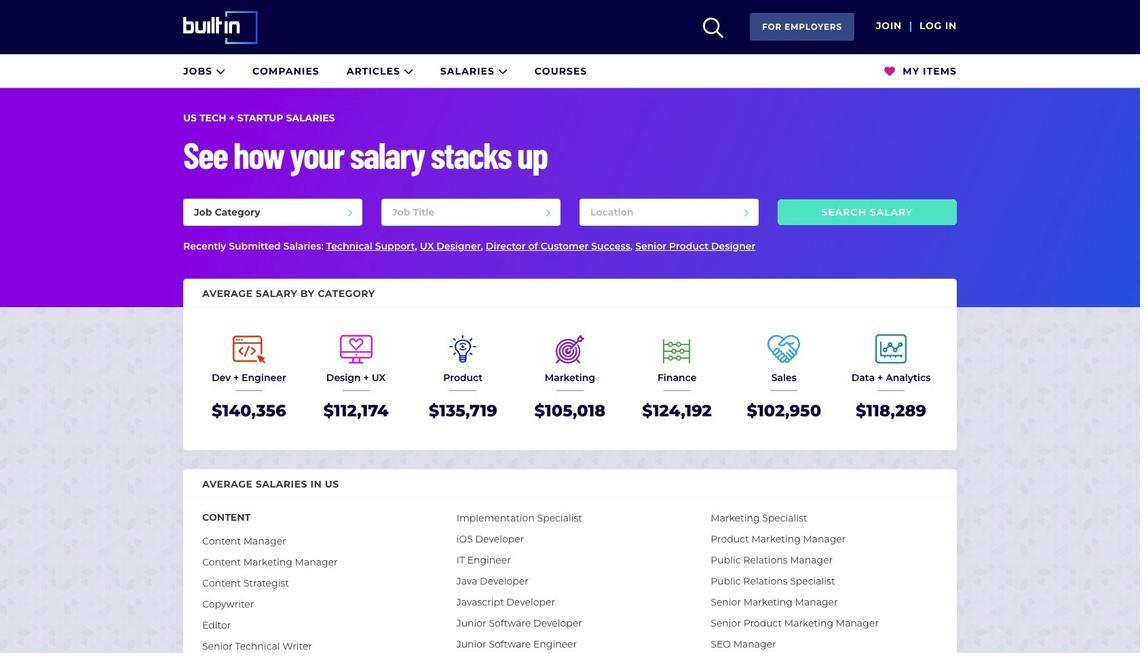 Task type: describe. For each thing, give the bounding box(es) containing it.
built in national image
[[183, 11, 277, 44]]



Task type: locate. For each thing, give the bounding box(es) containing it.
icon image
[[703, 18, 724, 38], [885, 66, 896, 77], [216, 66, 225, 76], [404, 66, 413, 76], [498, 66, 508, 76]]



